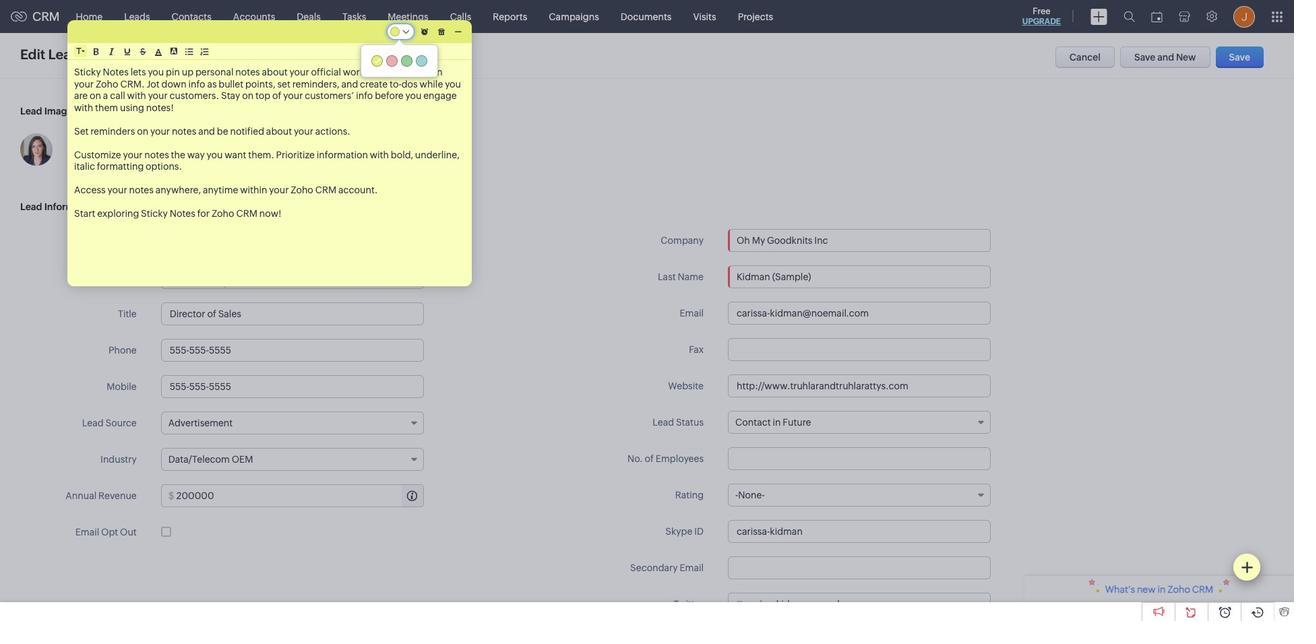 Task type: locate. For each thing, give the bounding box(es) containing it.
create menu element
[[1083, 0, 1116, 33]]

about for notes
[[262, 67, 288, 78]]

notes
[[103, 67, 129, 78], [170, 208, 195, 219]]

bold,
[[391, 149, 413, 160]]

notes down page
[[103, 67, 129, 78]]

pin
[[166, 67, 180, 78]]

opt
[[101, 527, 118, 538]]

name for last name
[[678, 272, 704, 282]]

underline,
[[415, 149, 460, 160]]

0 horizontal spatial save
[[1135, 52, 1156, 63]]

campaigns
[[549, 11, 599, 22]]

using
[[120, 102, 144, 113]]

edit page layout link
[[86, 49, 159, 60]]

email for email opt out
[[75, 527, 99, 538]]

0 vertical spatial with
[[127, 90, 146, 101]]

notes down 'formatting'
[[129, 185, 154, 195]]

1 save from the left
[[1135, 52, 1156, 63]]

and down work
[[341, 79, 358, 89]]

options.
[[146, 161, 182, 172]]

within
[[416, 67, 443, 78], [240, 185, 267, 195]]

0 horizontal spatial edit
[[20, 47, 45, 62]]

1 vertical spatial crm
[[315, 185, 337, 195]]

calendar image
[[1151, 11, 1163, 22]]

and left new
[[1158, 52, 1175, 63]]

2 save from the left
[[1229, 52, 1250, 63]]

2 vertical spatial zoho
[[212, 208, 234, 219]]

contacts
[[172, 11, 212, 22]]

reports link
[[482, 0, 538, 33]]

documents
[[621, 11, 672, 22]]

lead for lead status
[[653, 417, 674, 428]]

1 horizontal spatial info
[[356, 90, 373, 101]]

crm left now!
[[236, 208, 257, 219]]

0 horizontal spatial of
[[272, 90, 281, 101]]

sticky down anywhere,
[[141, 208, 168, 219]]

fax
[[689, 344, 704, 355]]

1 vertical spatial zoho
[[291, 185, 313, 195]]

0 vertical spatial about
[[262, 67, 288, 78]]

zoho up a
[[96, 79, 118, 89]]

calls
[[450, 11, 471, 22]]

notes left the for
[[170, 208, 195, 219]]

save inside save and new button
[[1135, 52, 1156, 63]]

employees
[[656, 454, 704, 464]]

0 vertical spatial of
[[272, 90, 281, 101]]

annual revenue
[[66, 491, 137, 502]]

them.
[[248, 149, 274, 160]]

and left be
[[198, 126, 215, 137]]

your up 'notes!'
[[148, 90, 168, 101]]

save down profile element
[[1229, 52, 1250, 63]]

with inside customize your notes the way you want them. prioritize information with bold, underline, italic formatting options.
[[370, 149, 389, 160]]

your
[[290, 67, 309, 78], [74, 79, 94, 89], [148, 90, 168, 101], [283, 90, 303, 101], [150, 126, 170, 137], [294, 126, 313, 137], [123, 149, 143, 160], [108, 185, 127, 195], [269, 185, 289, 195]]

no. of employees
[[628, 454, 704, 464]]

1 horizontal spatial name
[[678, 272, 704, 282]]

1 horizontal spatial crm
[[236, 208, 257, 219]]

secondary
[[630, 563, 678, 574]]

None text field
[[728, 266, 991, 289], [728, 302, 991, 325], [161, 303, 424, 326], [728, 338, 991, 361], [728, 375, 991, 398], [161, 375, 424, 398], [728, 448, 991, 471], [176, 485, 423, 507], [728, 520, 991, 543], [728, 557, 991, 580], [728, 266, 991, 289], [728, 302, 991, 325], [161, 303, 424, 326], [728, 338, 991, 361], [728, 375, 991, 398], [161, 375, 424, 398], [728, 448, 991, 471], [176, 485, 423, 507], [728, 520, 991, 543], [728, 557, 991, 580]]

lead status
[[653, 417, 704, 428]]

for
[[197, 208, 210, 219]]

name
[[678, 272, 704, 282], [111, 272, 137, 283]]

of right no.
[[645, 454, 654, 464]]

customize
[[74, 149, 121, 160]]

personal
[[195, 67, 234, 78]]

zoho down the prioritize at the top
[[291, 185, 313, 195]]

0 vertical spatial info
[[188, 79, 205, 89]]

create
[[360, 79, 388, 89]]

1 horizontal spatial edit
[[86, 49, 103, 60]]

about inside the sticky notes lets you pin up personal notes about your official work items from within your zoho crm. jot down info as bullet points, set reminders, and create to-dos while you are on a call with your customers. stay on top of your customers' info before you engage with them using notes!
[[262, 67, 288, 78]]

email for email
[[680, 308, 704, 319]]

search element
[[1116, 0, 1143, 33]]

0 horizontal spatial name
[[111, 272, 137, 283]]

lead left status
[[653, 417, 674, 428]]

info up customers.
[[188, 79, 205, 89]]

to-
[[390, 79, 402, 89]]

0 vertical spatial zoho
[[96, 79, 118, 89]]

info down create at the left
[[356, 90, 373, 101]]

within up now!
[[240, 185, 267, 195]]

1 horizontal spatial notes
[[170, 208, 195, 219]]

1 horizontal spatial within
[[416, 67, 443, 78]]

you up jot
[[148, 67, 164, 78]]

on left a
[[90, 90, 101, 101]]

visits
[[693, 11, 716, 22]]

with left bold,
[[370, 149, 389, 160]]

zoho right the for
[[212, 208, 234, 219]]

anywhere,
[[156, 185, 201, 195]]

visits link
[[683, 0, 727, 33]]

0 vertical spatial within
[[416, 67, 443, 78]]

1 vertical spatial email
[[75, 527, 99, 538]]

2 horizontal spatial and
[[1158, 52, 1175, 63]]

crm left "home"
[[32, 9, 60, 24]]

exploring
[[97, 208, 139, 219]]

0 vertical spatial notes
[[103, 67, 129, 78]]

tasks link
[[332, 0, 377, 33]]

industry
[[100, 454, 137, 465]]

2 vertical spatial and
[[198, 126, 215, 137]]

your up 'formatting'
[[123, 149, 143, 160]]

cancel
[[1070, 52, 1101, 63]]

you inside customize your notes the way you want them. prioritize information with bold, underline, italic formatting options.
[[207, 149, 223, 160]]

0 vertical spatial crm
[[32, 9, 60, 24]]

lead left information
[[20, 202, 42, 212]]

cancel button
[[1055, 47, 1115, 68]]

and inside the sticky notes lets you pin up personal notes about your official work items from within your zoho crm. jot down info as bullet points, set reminders, and create to-dos while you are on a call with your customers. stay on top of your customers' info before you engage with them using notes!
[[341, 79, 358, 89]]

your up are
[[74, 79, 94, 89]]

your up exploring
[[108, 185, 127, 195]]

1 horizontal spatial sticky
[[141, 208, 168, 219]]

dos
[[402, 79, 418, 89]]

0 vertical spatial email
[[680, 308, 704, 319]]

of
[[272, 90, 281, 101], [645, 454, 654, 464]]

accounts link
[[222, 0, 286, 33]]

notes inside the sticky notes lets you pin up personal notes about your official work items from within your zoho crm. jot down info as bullet points, set reminders, and create to-dos while you are on a call with your customers. stay on top of your customers' info before you engage with them using notes!
[[103, 67, 129, 78]]

customers.
[[170, 90, 219, 101]]

phone
[[109, 345, 137, 356]]

edit inside edit lead edit page layout
[[86, 49, 103, 60]]

email left opt
[[75, 527, 99, 538]]

home link
[[65, 0, 113, 33]]

your inside customize your notes the way you want them. prioritize information with bold, underline, italic formatting options.
[[123, 149, 143, 160]]

1 vertical spatial and
[[341, 79, 358, 89]]

with
[[127, 90, 146, 101], [74, 102, 93, 113], [370, 149, 389, 160]]

0 vertical spatial sticky
[[74, 67, 101, 78]]

profile element
[[1226, 0, 1263, 33]]

campaigns link
[[538, 0, 610, 33]]

1 vertical spatial with
[[74, 102, 93, 113]]

source
[[105, 418, 137, 429]]

you up the engage
[[445, 79, 461, 89]]

deals link
[[286, 0, 332, 33]]

0 horizontal spatial with
[[74, 102, 93, 113]]

about up set
[[262, 67, 288, 78]]

1 horizontal spatial with
[[127, 90, 146, 101]]

with down are
[[74, 102, 93, 113]]

way
[[187, 149, 205, 160]]

on left top
[[242, 90, 254, 101]]

None field
[[76, 46, 85, 57]]

email
[[680, 308, 704, 319], [75, 527, 99, 538], [680, 563, 704, 574]]

meetings
[[388, 11, 429, 22]]

1 vertical spatial about
[[266, 126, 292, 137]]

0 horizontal spatial sticky
[[74, 67, 101, 78]]

id
[[694, 526, 704, 537]]

save button
[[1216, 47, 1264, 68]]

lead left source
[[82, 418, 104, 429]]

mobile
[[107, 382, 137, 392]]

of down set
[[272, 90, 281, 101]]

within up while
[[416, 67, 443, 78]]

notes up options.
[[144, 149, 169, 160]]

0 horizontal spatial within
[[240, 185, 267, 195]]

access your notes anywhere, anytime within your zoho crm account.
[[74, 185, 378, 195]]

lead source
[[82, 418, 137, 429]]

notes inside customize your notes the way you want them. prioritize information with bold, underline, italic formatting options.
[[144, 149, 169, 160]]

annual
[[66, 491, 97, 502]]

up
[[182, 67, 194, 78]]

edit lead edit page layout
[[20, 47, 159, 62]]

save
[[1135, 52, 1156, 63], [1229, 52, 1250, 63]]

1 horizontal spatial zoho
[[212, 208, 234, 219]]

notes up points,
[[235, 67, 260, 78]]

email up fax
[[680, 308, 704, 319]]

1 horizontal spatial and
[[341, 79, 358, 89]]

0 horizontal spatial on
[[90, 90, 101, 101]]

about up the prioritize at the top
[[266, 126, 292, 137]]

email up twitter
[[680, 563, 704, 574]]

2 vertical spatial email
[[680, 563, 704, 574]]

save left new
[[1135, 52, 1156, 63]]

as
[[207, 79, 217, 89]]

edit
[[20, 47, 45, 62], [86, 49, 103, 60]]

last name
[[658, 272, 704, 282]]

on down the using at the left of the page
[[137, 126, 148, 137]]

2 horizontal spatial crm
[[315, 185, 337, 195]]

before
[[375, 90, 404, 101]]

2 horizontal spatial with
[[370, 149, 389, 160]]

call
[[110, 90, 125, 101]]

calls link
[[439, 0, 482, 33]]

save inside save button
[[1229, 52, 1250, 63]]

rating
[[675, 490, 704, 501]]

name for first name
[[111, 272, 137, 283]]

you down the dos
[[405, 90, 422, 101]]

with down crm.
[[127, 90, 146, 101]]

zoho
[[96, 79, 118, 89], [291, 185, 313, 195], [212, 208, 234, 219]]

out
[[120, 527, 137, 538]]

lead left image
[[20, 106, 42, 117]]

sticky down edit lead edit page layout
[[74, 67, 101, 78]]

image
[[44, 106, 73, 117]]

information
[[44, 202, 97, 212]]

edit down crm link
[[20, 47, 45, 62]]

customize your notes the way you want them. prioritize information with bold, underline, italic formatting options.
[[74, 149, 462, 172]]

name right last at right top
[[678, 272, 704, 282]]

name right first
[[111, 272, 137, 283]]

0 horizontal spatial zoho
[[96, 79, 118, 89]]

0 horizontal spatial notes
[[103, 67, 129, 78]]

None text field
[[226, 267, 423, 289], [161, 339, 424, 362], [746, 594, 990, 615], [226, 267, 423, 289], [161, 339, 424, 362], [746, 594, 990, 615]]

you right way
[[207, 149, 223, 160]]

formatting
[[97, 161, 144, 172]]

1 vertical spatial of
[[645, 454, 654, 464]]

items
[[367, 67, 391, 78]]

free
[[1033, 6, 1051, 16]]

0 vertical spatial and
[[1158, 52, 1175, 63]]

reminders
[[91, 126, 135, 137]]

crm left account.
[[315, 185, 337, 195]]

edit left page
[[86, 49, 103, 60]]

search image
[[1124, 11, 1135, 22]]

your up the prioritize at the top
[[294, 126, 313, 137]]

about
[[262, 67, 288, 78], [266, 126, 292, 137]]

1 horizontal spatial save
[[1229, 52, 1250, 63]]

2 vertical spatial with
[[370, 149, 389, 160]]



Task type: describe. For each thing, give the bounding box(es) containing it.
italic
[[74, 161, 95, 172]]

1 horizontal spatial on
[[137, 126, 148, 137]]

skype
[[665, 526, 693, 537]]

are
[[74, 90, 88, 101]]

documents link
[[610, 0, 683, 33]]

set
[[277, 79, 290, 89]]

2 vertical spatial crm
[[236, 208, 257, 219]]

reminders,
[[292, 79, 339, 89]]

your up set
[[290, 67, 309, 78]]

home
[[76, 11, 103, 22]]

save and new
[[1135, 52, 1196, 63]]

engage
[[423, 90, 457, 101]]

and inside button
[[1158, 52, 1175, 63]]

points,
[[245, 79, 275, 89]]

lead for lead image
[[20, 106, 42, 117]]

crm.
[[120, 79, 145, 89]]

status
[[676, 417, 704, 428]]

lead up are
[[48, 47, 80, 62]]

save for save
[[1229, 52, 1250, 63]]

crm link
[[11, 9, 60, 24]]

start
[[74, 208, 95, 219]]

want
[[225, 149, 246, 160]]

0 horizontal spatial info
[[188, 79, 205, 89]]

1 vertical spatial sticky
[[141, 208, 168, 219]]

notes!
[[146, 102, 174, 113]]

account.
[[338, 185, 378, 195]]

projects
[[738, 11, 773, 22]]

2 horizontal spatial zoho
[[291, 185, 313, 195]]

save and new button
[[1120, 47, 1210, 68]]

2 horizontal spatial on
[[242, 90, 254, 101]]

lead for lead information
[[20, 202, 42, 212]]

be
[[217, 126, 228, 137]]

bullet
[[219, 79, 243, 89]]

create new sticky note image
[[1241, 562, 1253, 574]]

anytime
[[203, 185, 238, 195]]

notes up the
[[172, 126, 196, 137]]

last
[[658, 272, 676, 282]]

top
[[255, 90, 270, 101]]

contacts link
[[161, 0, 222, 33]]

first
[[90, 272, 109, 283]]

your down set
[[283, 90, 303, 101]]

reports
[[493, 11, 527, 22]]

no.
[[628, 454, 643, 464]]

while
[[420, 79, 443, 89]]

1 vertical spatial within
[[240, 185, 267, 195]]

zoho inside the sticky notes lets you pin up personal notes about your official work items from within your zoho crm. jot down info as bullet points, set reminders, and create to-dos while you are on a call with your customers. stay on top of your customers' info before you engage with them using notes!
[[96, 79, 118, 89]]

start exploring sticky notes for zoho crm now!
[[74, 208, 282, 219]]

0 horizontal spatial and
[[198, 126, 215, 137]]

0 horizontal spatial crm
[[32, 9, 60, 24]]

your up now!
[[269, 185, 289, 195]]

website
[[668, 381, 704, 392]]

reminder image
[[421, 28, 429, 35]]

sticky notes lets you pin up personal notes about your official work items from within your zoho crm. jot down info as bullet points, set reminders, and create to-dos while you are on a call with your customers. stay on top of your customers' info before you engage with them using notes!
[[74, 67, 463, 113]]

from
[[393, 67, 414, 78]]

save for save and new
[[1135, 52, 1156, 63]]

lead for lead source
[[82, 418, 104, 429]]

company
[[661, 235, 704, 246]]

image image
[[20, 133, 53, 166]]

1 vertical spatial notes
[[170, 208, 195, 219]]

prioritize
[[276, 149, 315, 160]]

work
[[343, 67, 365, 78]]

within inside the sticky notes lets you pin up personal notes about your official work items from within your zoho crm. jot down info as bullet points, set reminders, and create to-dos while you are on a call with your customers. stay on top of your customers' info before you engage with them using notes!
[[416, 67, 443, 78]]

first name
[[90, 272, 137, 283]]

sticky inside the sticky notes lets you pin up personal notes about your official work items from within your zoho crm. jot down info as bullet points, set reminders, and create to-dos while you are on a call with your customers. stay on top of your customers' info before you engage with them using notes!
[[74, 67, 101, 78]]

set
[[74, 126, 89, 137]]

title
[[118, 309, 137, 320]]

now!
[[259, 208, 282, 219]]

revenue
[[98, 491, 137, 502]]

create menu image
[[1091, 8, 1108, 25]]

notes inside the sticky notes lets you pin up personal notes about your official work items from within your zoho crm. jot down info as bullet points, set reminders, and create to-dos while you are on a call with your customers. stay on top of your customers' info before you engage with them using notes!
[[235, 67, 260, 78]]

deals
[[297, 11, 321, 22]]

projects link
[[727, 0, 784, 33]]

profile image
[[1234, 6, 1255, 27]]

about for notified
[[266, 126, 292, 137]]

set reminders on your notes and be notified about your actions.
[[74, 126, 351, 137]]

lets
[[131, 67, 146, 78]]

skype id
[[665, 526, 704, 537]]

leads link
[[113, 0, 161, 33]]

information
[[317, 149, 368, 160]]

1 horizontal spatial of
[[645, 454, 654, 464]]

down
[[161, 79, 186, 89]]

page
[[105, 49, 127, 60]]

1 vertical spatial info
[[356, 90, 373, 101]]

delete image
[[438, 28, 445, 35]]

stay
[[221, 90, 240, 101]]

lead information
[[20, 202, 97, 212]]

of inside the sticky notes lets you pin up personal notes about your official work items from within your zoho crm. jot down info as bullet points, set reminders, and create to-dos while you are on a call with your customers. stay on top of your customers' info before you engage with them using notes!
[[272, 90, 281, 101]]

lead image
[[20, 106, 73, 117]]

your down 'notes!'
[[150, 126, 170, 137]]

leads
[[124, 11, 150, 22]]

tasks
[[342, 11, 366, 22]]

new
[[1176, 52, 1196, 63]]

customers'
[[305, 90, 354, 101]]

official
[[311, 67, 341, 78]]

email opt out
[[75, 527, 137, 538]]

twitter
[[674, 599, 704, 610]]

notified
[[230, 126, 264, 137]]

upgrade
[[1023, 17, 1061, 26]]

meetings link
[[377, 0, 439, 33]]

them
[[95, 102, 118, 113]]



Task type: vqa. For each thing, say whether or not it's contained in the screenshot.
Mobile
yes



